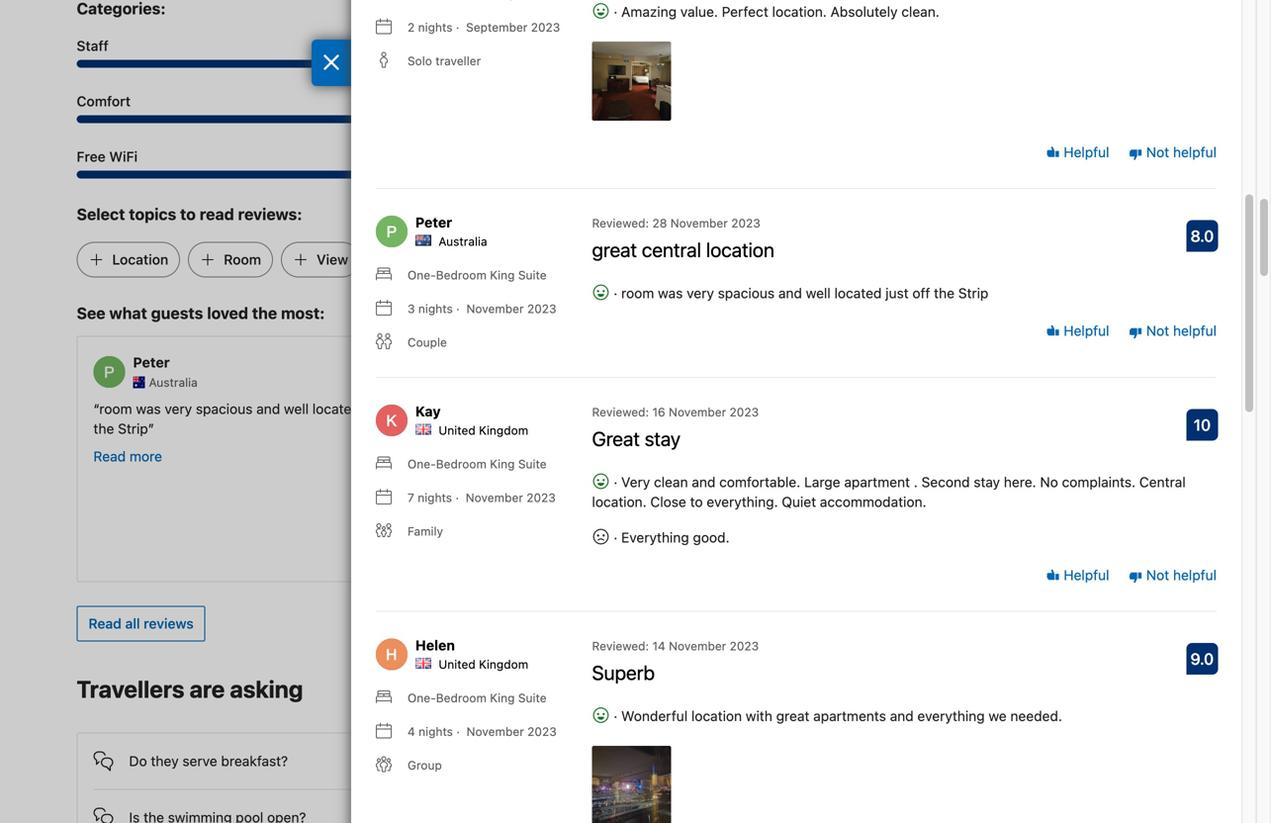 Task type: locate. For each thing, give the bounding box(es) containing it.
1 vertical spatial .
[[914, 474, 918, 490]]

was
[[658, 285, 683, 301], [136, 401, 161, 417]]

spacious for peter
[[196, 401, 253, 417]]

and inside the " room was very spacious and well located just off the strip
[[257, 401, 280, 417]]

very down the great central location
[[687, 285, 714, 301]]

comfortable. up good. at the bottom right of page
[[720, 474, 801, 490]]

1 horizontal spatial location.
[[592, 494, 647, 510]]

not helpful for great stay
[[1143, 567, 1217, 584]]

comfortable. inside the very clean and comfortable. large apartment . second stay here. no complaints. central location. close to everything. quiet accommodation.
[[566, 401, 647, 417]]

second
[[462, 421, 510, 437], [922, 474, 970, 490]]

location. inside the very clean and comfortable. large apartment . second stay here. no complaints. central location. close to everything. quiet accommodation.
[[462, 441, 516, 457]]

room
[[224, 251, 261, 268]]

0 vertical spatial clean
[[501, 401, 535, 417]]

apartment inside the very clean and comfortable. large apartment . second stay here. no complaints. central location. close to everything. quiet accommodation.
[[691, 401, 757, 417]]

1 horizontal spatial united kingdom image
[[869, 377, 881, 389]]

0 horizontal spatial well
[[284, 401, 309, 417]]

just inside the " room was very spacious and well located just off the strip
[[364, 401, 387, 417]]

2 vertical spatial the
[[94, 421, 114, 437]]

nights for great central location
[[419, 302, 453, 316]]

needed.
[[1011, 708, 1063, 724]]

2 vertical spatial helpful
[[1174, 567, 1217, 584]]

complaints.
[[602, 421, 676, 437], [1063, 474, 1136, 490]]

2 horizontal spatial to
[[690, 494, 703, 510]]

reviewed: up great
[[592, 405, 649, 419]]

comfortable.
[[566, 401, 647, 417], [720, 474, 801, 490]]

4
[[408, 725, 415, 739]]

0 horizontal spatial room
[[99, 401, 132, 417]]

reviews:
[[238, 205, 302, 224]]

kingdom
[[557, 376, 607, 390], [926, 376, 975, 390], [479, 423, 529, 437], [479, 657, 529, 671]]

clean inside the very clean and comfortable. large apartment . second stay here. no complaints. central location. close to everything. quiet accommodation.
[[501, 401, 535, 417]]

well inside the " room was very spacious and well located just off the strip
[[284, 401, 309, 417]]

very clean and comfortable. large apartment . second stay here. no complaints. central location. close to everything. quiet accommodation.
[[462, 401, 765, 477], [592, 474, 1186, 510]]

0 vertical spatial location
[[706, 238, 775, 261]]

everything
[[918, 708, 985, 724]]

great right "with" on the right of page
[[777, 708, 810, 724]]

november right 16
[[669, 405, 727, 419]]

0 horizontal spatial stay
[[514, 421, 540, 437]]

2 vertical spatial helpful
[[1060, 567, 1110, 584]]

nights right "7"
[[418, 491, 452, 505]]

great
[[592, 238, 637, 261], [777, 708, 810, 724]]

2023
[[531, 20, 560, 34], [732, 216, 761, 230], [527, 302, 557, 316], [730, 405, 759, 419], [527, 491, 556, 505], [730, 639, 759, 653], [528, 725, 557, 739]]

1 vertical spatial not
[[1147, 323, 1170, 339]]

1 helpful from the top
[[1060, 144, 1110, 161]]

location for central
[[706, 238, 775, 261]]

not helpful button right las
[[1129, 143, 1217, 162]]

read all reviews
[[89, 616, 194, 632]]

location left "with" on the right of page
[[692, 708, 742, 724]]

stay inside the very clean and comfortable. large apartment . second stay here. no complaints. central location. close to everything. quiet accommodation.
[[514, 421, 540, 437]]

1 vertical spatial not helpful
[[1143, 323, 1217, 339]]

location
[[706, 238, 775, 261], [692, 708, 742, 724]]

8.0
[[1191, 226, 1215, 245]]

spacious inside the " room was very spacious and well located just off the strip
[[196, 401, 253, 417]]

2 reviewed: from the top
[[592, 405, 649, 419]]

scored 8.0 element
[[1187, 220, 1219, 252]]

3 helpful from the top
[[1174, 567, 1217, 584]]

very for great central location
[[687, 285, 714, 301]]

everything.
[[576, 441, 648, 457], [707, 494, 778, 510]]

1 horizontal spatial just
[[886, 285, 909, 301]]

1 horizontal spatial to
[[560, 441, 573, 457]]

very down great stay
[[622, 474, 650, 490]]

0 horizontal spatial australia
[[149, 376, 198, 390]]

read more down "
[[94, 448, 162, 465]]

comfortable. up great
[[566, 401, 647, 417]]

0 horizontal spatial off
[[391, 401, 408, 417]]

1 horizontal spatial clean
[[654, 474, 688, 490]]

topics
[[129, 205, 176, 224]]

helpful
[[1174, 144, 1217, 161], [1174, 323, 1217, 339], [1174, 567, 1217, 584]]

well
[[806, 285, 831, 301], [284, 401, 309, 417]]

peter inside this is a carousel with rotating slides. it displays featured reviews of the property. use next and previous buttons to navigate. region
[[133, 354, 170, 370]]

helpful right vegas
[[1174, 144, 1217, 161]]

0 horizontal spatial everything.
[[576, 441, 648, 457]]

1 not from the top
[[1147, 144, 1170, 161]]

apartment
[[691, 401, 757, 417], [845, 474, 911, 490]]

location
[[112, 251, 168, 268]]

clean right kay
[[501, 401, 535, 417]]

· left everything
[[614, 529, 618, 546]]

1 horizontal spatial more
[[498, 488, 530, 504]]

1 horizontal spatial spacious
[[718, 285, 775, 301]]

0 vertical spatial not helpful button
[[1129, 143, 1217, 162]]

1 horizontal spatial accommodation.
[[820, 494, 927, 510]]

peter up australia icon
[[133, 354, 170, 370]]

1 horizontal spatial everything.
[[707, 494, 778, 510]]

1 horizontal spatial very
[[687, 285, 714, 301]]

3 not helpful from the top
[[1143, 567, 1217, 584]]

0 vertical spatial spacious
[[718, 285, 775, 301]]

close up 7 nights · november 2023
[[520, 441, 556, 457]]

australia right australia icon
[[149, 376, 198, 390]]

room
[[622, 285, 655, 301], [99, 401, 132, 417]]

staff 8.7 meter
[[77, 60, 424, 68]]

1 horizontal spatial no
[[1041, 474, 1059, 490]]

close up · everything good.
[[651, 494, 687, 510]]

accommodation.
[[462, 460, 566, 477], [820, 494, 927, 510]]

nights
[[418, 20, 453, 34], [419, 302, 453, 316], [418, 491, 452, 505], [419, 725, 453, 739]]

reviewed:
[[592, 216, 649, 230], [592, 405, 649, 419], [592, 639, 649, 653]]

1 horizontal spatial close
[[651, 494, 687, 510]]

1 vertical spatial no
[[1041, 474, 1059, 490]]

read
[[200, 205, 234, 224]]

1 vertical spatial located
[[313, 401, 360, 417]]

location.
[[773, 3, 827, 20], [462, 441, 516, 457], [592, 494, 647, 510]]

1 helpful button from the top
[[1047, 143, 1110, 162]]

everything. inside the very clean and comfortable. large apartment . second stay here. no complaints. central location. close to everything. quiet accommodation.
[[576, 441, 648, 457]]

reviewed: up superb
[[592, 639, 649, 653]]

"
[[148, 421, 154, 437]]

and
[[779, 285, 803, 301], [257, 401, 280, 417], [538, 401, 562, 417], [692, 474, 716, 490], [890, 708, 914, 724]]

helpful for great stay
[[1060, 567, 1110, 584]]

not helpful up 10
[[1143, 323, 1217, 339]]

was up "
[[136, 401, 161, 417]]

the for peter
[[94, 421, 114, 437]]

2 vertical spatial not helpful
[[1143, 567, 1217, 584]]

0 vertical spatial helpful button
[[1047, 143, 1110, 162]]

0 horizontal spatial close
[[520, 441, 556, 457]]

strip for peter
[[118, 421, 148, 437]]

very for peter
[[165, 401, 192, 417]]

1 vertical spatial to
[[560, 441, 573, 457]]

0 horizontal spatial location.
[[462, 441, 516, 457]]

located
[[835, 285, 882, 301], [313, 401, 360, 417]]

1 vertical spatial apartment
[[845, 474, 911, 490]]

read more
[[94, 448, 162, 465], [462, 488, 530, 504]]

read more button down "
[[94, 447, 162, 467]]

helpful
[[1060, 144, 1110, 161], [1060, 323, 1110, 339], [1060, 567, 1110, 584]]

0 vertical spatial apartment
[[691, 401, 757, 417]]

large inside the very clean and comfortable. large apartment . second stay here. no complaints. central location. close to everything. quiet accommodation.
[[651, 401, 687, 417]]

read left 'all'
[[89, 616, 122, 632]]

group
[[408, 758, 442, 772]]

not helpful right las
[[1143, 144, 1217, 161]]

australia up clean
[[439, 234, 488, 248]]

· right "7"
[[456, 491, 459, 505]]

1 horizontal spatial was
[[658, 285, 683, 301]]

is there a restaurant?
[[500, 753, 635, 770]]

1 horizontal spatial comfortable.
[[720, 474, 801, 490]]

central
[[642, 238, 702, 261]]

november right the 3
[[467, 302, 524, 316]]

read down "
[[94, 448, 126, 465]]

0 horizontal spatial the
[[94, 421, 114, 437]]

0 vertical spatial australia
[[439, 234, 488, 248]]

no inside the very clean and comfortable. large apartment . second stay here. no complaints. central location. close to everything. quiet accommodation.
[[580, 421, 598, 437]]

0 vertical spatial very
[[687, 285, 714, 301]]

0 vertical spatial room
[[622, 285, 655, 301]]

value for money 9.0 meter
[[448, 115, 795, 123]]

0 horizontal spatial united kingdom image
[[501, 377, 513, 389]]

1 vertical spatial very
[[622, 474, 650, 490]]

1 vertical spatial complaints.
[[1063, 474, 1136, 490]]

1 horizontal spatial complaints.
[[1063, 474, 1136, 490]]

room down the central
[[622, 285, 655, 301]]

1 vertical spatial clean
[[654, 474, 688, 490]]

1 horizontal spatial off
[[913, 285, 931, 301]]

0 horizontal spatial second
[[462, 421, 510, 437]]

location. right perfect
[[773, 3, 827, 20]]

0 vertical spatial was
[[658, 285, 683, 301]]

very right kay
[[468, 401, 497, 417]]

1 horizontal spatial well
[[806, 285, 831, 301]]

1 reviewed: from the top
[[592, 216, 649, 230]]

reviewed: for great
[[592, 216, 649, 230]]

spacious down the great central location
[[718, 285, 775, 301]]

2 vertical spatial to
[[690, 494, 703, 510]]

1 horizontal spatial second
[[922, 474, 970, 490]]

very inside the " room was very spacious and well located just off the strip
[[165, 401, 192, 417]]

2 helpful from the top
[[1060, 323, 1110, 339]]

1 horizontal spatial here.
[[1004, 474, 1037, 490]]

0 vertical spatial accommodation.
[[462, 460, 566, 477]]

view
[[317, 251, 349, 268]]

1 horizontal spatial stay
[[645, 427, 681, 450]]

free wifi 8.2 meter
[[77, 171, 424, 179]]

off inside the " room was very spacious and well located just off the strip
[[391, 401, 408, 417]]

0 horizontal spatial quiet
[[652, 441, 686, 457]]

nights right '4'
[[419, 725, 453, 739]]

apartments
[[814, 708, 887, 724]]

was down the central
[[658, 285, 683, 301]]

read inside 'button'
[[89, 616, 122, 632]]

· down great
[[610, 474, 622, 490]]

2 vertical spatial reviewed:
[[592, 639, 649, 653]]

0 horizontal spatial very
[[468, 401, 497, 417]]

3 not from the top
[[1147, 567, 1170, 584]]

2 not helpful button from the top
[[1129, 321, 1217, 341]]

very right "
[[165, 401, 192, 417]]

0 horizontal spatial comfortable.
[[566, 401, 647, 417]]

0 horizontal spatial here.
[[544, 421, 577, 437]]

0 vertical spatial not helpful
[[1143, 144, 1217, 161]]

united kingdom
[[517, 376, 607, 390], [885, 376, 975, 390], [439, 423, 529, 437], [439, 657, 529, 671]]

helpful up "scored 9.0" element
[[1174, 567, 1217, 584]]

2 vertical spatial not helpful button
[[1129, 566, 1217, 586]]

2 nights · september 2023
[[408, 20, 560, 34]]

very inside the very clean and comfortable. large apartment . second stay here. no complaints. central location. close to everything. quiet accommodation.
[[468, 401, 497, 417]]

0 vertical spatial quiet
[[652, 441, 686, 457]]

3 reviewed: from the top
[[592, 639, 649, 653]]

location. up everything
[[592, 494, 647, 510]]

0 vertical spatial here.
[[544, 421, 577, 437]]

0 vertical spatial just
[[886, 285, 909, 301]]

1 vertical spatial was
[[136, 401, 161, 417]]

location right the central
[[706, 238, 775, 261]]

1 horizontal spatial australia
[[439, 234, 488, 248]]

do
[[129, 753, 147, 770]]

1 vertical spatial off
[[391, 401, 408, 417]]

1 vertical spatial close
[[651, 494, 687, 510]]

the inside the " room was very spacious and well located just off the strip
[[94, 421, 114, 437]]

peter up clean
[[416, 214, 452, 230]]

complaints. inside the very clean and comfortable. large apartment . second stay here. no complaints. central location. close to everything. quiet accommodation.
[[602, 421, 676, 437]]

everything. up good. at the bottom right of page
[[707, 494, 778, 510]]

all
[[125, 616, 140, 632]]

read all reviews button
[[77, 606, 206, 642]]

1 vertical spatial quiet
[[782, 494, 817, 510]]

united
[[517, 376, 554, 390], [885, 376, 922, 390], [439, 423, 476, 437], [439, 657, 476, 671]]

1 not helpful button from the top
[[1129, 143, 1217, 162]]

november up is
[[467, 725, 524, 739]]

room inside the " room was very spacious and well located just off the strip
[[99, 401, 132, 417]]

· everything good.
[[610, 529, 730, 546]]

very
[[468, 401, 497, 417], [622, 474, 650, 490]]

not helpful up "scored 9.0" element
[[1143, 567, 1217, 584]]

0 vertical spatial located
[[835, 285, 882, 301]]

1 united kingdom image from the left
[[501, 377, 513, 389]]

well for great central location
[[806, 285, 831, 301]]

great stay
[[592, 427, 681, 450]]

scored 9.0 element
[[1187, 643, 1219, 675]]

reviewed: left the 28
[[592, 216, 649, 230]]

1 vertical spatial read
[[462, 488, 494, 504]]

0 horizontal spatial more
[[130, 448, 162, 465]]

1 vertical spatial helpful
[[1060, 323, 1110, 339]]

just for peter
[[364, 401, 387, 417]]

spacious
[[718, 285, 775, 301], [196, 401, 253, 417]]

1 vertical spatial location
[[692, 708, 742, 724]]

read more button
[[94, 447, 162, 467], [462, 487, 530, 506]]

not
[[1147, 144, 1170, 161], [1147, 323, 1170, 339], [1147, 567, 1170, 584]]

0 vertical spatial not
[[1147, 144, 1170, 161]]

1 horizontal spatial the
[[252, 304, 277, 323]]

great left the central
[[592, 238, 637, 261]]

helpful button for great central location
[[1047, 321, 1110, 341]]

nights right the 3
[[419, 302, 453, 316]]

see
[[77, 304, 106, 323]]

10
[[1194, 415, 1212, 434]]

3 helpful from the top
[[1060, 567, 1110, 584]]

read more right "7"
[[462, 488, 530, 504]]

spacious down loved
[[196, 401, 253, 417]]

1 horizontal spatial great
[[777, 708, 810, 724]]

off for peter
[[391, 401, 408, 417]]

2 not from the top
[[1147, 323, 1170, 339]]

2 helpful button from the top
[[1047, 321, 1110, 341]]

2 helpful from the top
[[1174, 323, 1217, 339]]

was inside the " room was very spacious and well located just off the strip
[[136, 401, 161, 417]]

not helpful button
[[1129, 143, 1217, 162], [1129, 321, 1217, 341], [1129, 566, 1217, 586]]

november
[[671, 216, 728, 230], [467, 302, 524, 316], [669, 405, 727, 419], [466, 491, 523, 505], [669, 639, 727, 653], [467, 725, 524, 739]]

clean.
[[902, 3, 940, 20]]

clean up · everything good.
[[654, 474, 688, 490]]

1 vertical spatial everything.
[[707, 494, 778, 510]]

not helpful button up "scored 9.0" element
[[1129, 566, 1217, 586]]

location. up 7 nights · november 2023
[[462, 441, 516, 457]]

score
[[1055, 150, 1086, 164]]

to left read
[[180, 205, 196, 224]]

november up the great central location
[[671, 216, 728, 230]]

to up good. at the bottom right of page
[[690, 494, 703, 510]]

read more button right "7"
[[462, 487, 530, 506]]

located for great central location
[[835, 285, 882, 301]]

1 vertical spatial helpful
[[1174, 323, 1217, 339]]

1 vertical spatial reviewed:
[[592, 405, 649, 419]]

not helpful button up 10
[[1129, 321, 1217, 341]]

2 vertical spatial not
[[1147, 567, 1170, 584]]

superb
[[592, 661, 655, 684]]

0 horizontal spatial to
[[180, 205, 196, 224]]

4 nights · november 2023
[[408, 725, 557, 739]]

read right "7"
[[462, 488, 494, 504]]

helpful for great central location
[[1174, 323, 1217, 339]]

0 horizontal spatial .
[[761, 401, 765, 417]]

located inside the " room was very spacious and well located just off the strip
[[313, 401, 360, 417]]

united kingdom image
[[501, 377, 513, 389], [869, 377, 881, 389]]

0 vertical spatial very
[[468, 401, 497, 417]]

1 horizontal spatial apartment
[[845, 474, 911, 490]]

2 not helpful from the top
[[1143, 323, 1217, 339]]

0 vertical spatial well
[[806, 285, 831, 301]]

0 horizontal spatial complaints.
[[602, 421, 676, 437]]

room down what
[[99, 401, 132, 417]]

· right the 3
[[456, 302, 460, 316]]

location for wonderful
[[692, 708, 742, 724]]

to left great
[[560, 441, 573, 457]]

3 not helpful button from the top
[[1129, 566, 1217, 586]]

central
[[680, 421, 726, 437], [1140, 474, 1186, 490]]

28
[[653, 216, 667, 230]]

0 vertical spatial everything.
[[576, 441, 648, 457]]

clean
[[501, 401, 535, 417], [654, 474, 688, 490]]

here.
[[544, 421, 577, 437], [1004, 474, 1037, 490]]

strip
[[959, 285, 989, 301], [118, 421, 148, 437]]

3 helpful button from the top
[[1047, 566, 1110, 586]]

helpful up 10
[[1174, 323, 1217, 339]]

november right "7"
[[466, 491, 523, 505]]

very
[[687, 285, 714, 301], [165, 401, 192, 417]]

not helpful for great central location
[[1143, 323, 1217, 339]]

located for peter
[[313, 401, 360, 417]]

everything. down reviewed: 16 november 2023
[[576, 441, 648, 457]]

"
[[94, 401, 99, 417]]

strip inside the " room was very spacious and well located just off the strip
[[118, 421, 148, 437]]

2 vertical spatial read
[[89, 616, 122, 632]]

0 horizontal spatial central
[[680, 421, 726, 437]]

·
[[614, 3, 618, 20], [456, 20, 460, 34], [614, 285, 618, 301], [456, 302, 460, 316], [610, 474, 622, 490], [456, 491, 459, 505], [614, 529, 618, 546], [614, 708, 618, 724], [457, 725, 460, 739]]



Task type: vqa. For each thing, say whether or not it's contained in the screenshot.
soak at bottom left
no



Task type: describe. For each thing, give the bounding box(es) containing it.
this is a carousel with rotating slides. it displays featured reviews of the property. use next and previous buttons to navigate. region
[[61, 328, 1181, 590]]

1 vertical spatial more
[[498, 488, 530, 504]]

vegas
[[1131, 150, 1165, 164]]

here. inside the very clean and comfortable. large apartment . second stay here. no complaints. central location. close to everything. quiet accommodation.
[[544, 421, 577, 437]]

0 vertical spatial read
[[94, 448, 126, 465]]

· right '4'
[[457, 725, 460, 739]]

was for peter
[[136, 401, 161, 417]]

reviewed: for great
[[592, 405, 649, 419]]

· wonderful location with great apartments and everything we needed.
[[610, 708, 1063, 724]]

and inside the very clean and comfortable. large apartment . second stay here. no complaints. central location. close to everything. quiet accommodation.
[[538, 401, 562, 417]]

high
[[1026, 150, 1052, 164]]

· amazing value. perfect location. absolutely clean.
[[610, 3, 940, 20]]

" room was very spacious and well located just off the strip
[[94, 401, 408, 437]]

november right 14
[[669, 639, 727, 653]]

australia inside this is a carousel with rotating slides. it displays featured reviews of the property. use next and previous buttons to navigate. region
[[149, 376, 198, 390]]

facilities 8.6 meter
[[448, 60, 795, 68]]

reviewed: 28 november 2023
[[592, 216, 761, 230]]

9.0
[[1191, 650, 1215, 668]]

1 vertical spatial comfortable.
[[720, 474, 801, 490]]

comfort
[[77, 93, 131, 109]]

· up the traveller on the left top of page
[[456, 20, 460, 34]]

great
[[592, 427, 640, 450]]

just for great central location
[[886, 285, 909, 301]]

traveller
[[436, 54, 481, 68]]

do they serve breakfast? button
[[94, 734, 407, 774]]

1 vertical spatial read more button
[[462, 487, 530, 506]]

nights right the "2"
[[418, 20, 453, 34]]

are
[[190, 676, 225, 703]]

see what guests loved the most:
[[77, 304, 325, 323]]

there
[[514, 753, 548, 770]]

1 horizontal spatial large
[[805, 474, 841, 490]]

amazing
[[622, 3, 677, 20]]

accommodation. inside the very clean and comfortable. large apartment . second stay here. no complaints. central location. close to everything. quiet accommodation.
[[462, 460, 566, 477]]

close image
[[323, 54, 340, 70]]

reviews
[[144, 616, 194, 632]]

wifi
[[109, 149, 138, 165]]

with
[[746, 708, 773, 724]]

1 vertical spatial second
[[922, 474, 970, 490]]

0 vertical spatial more
[[130, 448, 162, 465]]

16
[[653, 405, 666, 419]]

1 horizontal spatial read more
[[462, 488, 530, 504]]

select
[[77, 205, 125, 224]]

0 vertical spatial great
[[592, 238, 637, 261]]

was for great central location
[[658, 285, 683, 301]]

1 vertical spatial the
[[252, 304, 277, 323]]

7
[[408, 491, 415, 505]]

1 horizontal spatial .
[[914, 474, 918, 490]]

is
[[500, 753, 511, 770]]

great central location
[[592, 238, 775, 261]]

central inside the very clean and comfortable. large apartment . second stay here. no complaints. central location. close to everything. quiet accommodation.
[[680, 421, 726, 437]]

to inside the very clean and comfortable. large apartment . second stay here. no complaints. central location. close to everything. quiet accommodation.
[[560, 441, 573, 457]]

wonderful
[[622, 708, 688, 724]]

for
[[1089, 150, 1105, 164]]

nights for great stay
[[418, 491, 452, 505]]

guests
[[151, 304, 203, 323]]

scored 10 element
[[1187, 409, 1219, 441]]

australia image
[[133, 377, 145, 389]]

· room was very spacious and well located just off the strip
[[610, 285, 989, 301]]

close inside the very clean and comfortable. large apartment . second stay here. no complaints. central location. close to everything. quiet accommodation.
[[520, 441, 556, 457]]

second inside the very clean and comfortable. large apartment . second stay here. no complaints. central location. close to everything. quiet accommodation.
[[462, 421, 510, 437]]

the for great central location
[[934, 285, 955, 301]]

. inside the very clean and comfortable. large apartment . second stay here. no complaints. central location. close to everything. quiet accommodation.
[[761, 401, 765, 417]]

2 horizontal spatial stay
[[974, 474, 1001, 490]]

absolutely
[[831, 3, 898, 20]]

2
[[408, 20, 415, 34]]

review categories element
[[77, 0, 166, 20]]

very clean and comfortable. large apartment . second stay here. no complaints. central location. close to everything. quiet accommodation. inside this is a carousel with rotating slides. it displays featured reviews of the property. use next and previous buttons to navigate. region
[[462, 401, 765, 477]]

helpful for great central location
[[1060, 323, 1110, 339]]

september
[[466, 20, 528, 34]]

las
[[1108, 150, 1128, 164]]

everything
[[622, 529, 690, 546]]

helpful button for great stay
[[1047, 566, 1110, 586]]

clean
[[404, 251, 441, 268]]

room for peter
[[99, 401, 132, 417]]

0 vertical spatial read more button
[[94, 447, 162, 467]]

couple
[[408, 335, 447, 349]]

not for great stay
[[1147, 567, 1170, 584]]

· left amazing
[[614, 3, 618, 20]]

1 horizontal spatial very
[[622, 474, 650, 490]]

2 horizontal spatial location.
[[773, 3, 827, 20]]

staff
[[77, 38, 109, 54]]

reviewed: 14 november 2023
[[592, 639, 759, 653]]

not helpful button for great central location
[[1129, 321, 1217, 341]]

free
[[77, 149, 106, 165]]

1 horizontal spatial central
[[1140, 474, 1186, 490]]

we
[[989, 708, 1007, 724]]

what
[[109, 304, 147, 323]]

1 not helpful from the top
[[1143, 144, 1217, 161]]

they
[[151, 753, 179, 770]]

helpful for great stay
[[1174, 567, 1217, 584]]

0 vertical spatial peter
[[416, 214, 452, 230]]

not for great central location
[[1147, 323, 1170, 339]]

strip for great central location
[[959, 285, 989, 301]]

free wifi
[[77, 149, 138, 165]]

spacious for great central location
[[718, 285, 775, 301]]

restaurant?
[[563, 753, 635, 770]]

nights for superb
[[419, 725, 453, 739]]

loved
[[207, 304, 248, 323]]

kay
[[416, 403, 441, 419]]

travellers are asking
[[77, 676, 303, 703]]

solo traveller
[[408, 54, 481, 68]]

reviewed: 16 november 2023
[[592, 405, 759, 419]]

0 horizontal spatial read more
[[94, 448, 162, 465]]

well for peter
[[284, 401, 309, 417]]

3 nights · november 2023
[[408, 302, 557, 316]]

serve
[[183, 753, 217, 770]]

value.
[[681, 3, 718, 20]]

travellers
[[77, 676, 185, 703]]

asking
[[230, 676, 303, 703]]

most:
[[281, 304, 325, 323]]

· down the great central location
[[614, 285, 618, 301]]

0 vertical spatial to
[[180, 205, 196, 224]]

helen
[[416, 637, 455, 654]]

comfort 9.0 meter
[[77, 115, 424, 123]]

room for great central location
[[622, 285, 655, 301]]

3
[[408, 302, 415, 316]]

family
[[408, 524, 443, 538]]

select topics to read reviews:
[[77, 205, 302, 224]]

do they serve breakfast?
[[129, 753, 288, 770]]

breakfast?
[[221, 753, 288, 770]]

good.
[[693, 529, 730, 546]]

2 united kingdom image from the left
[[869, 377, 881, 389]]

· up is there a restaurant? button
[[614, 708, 618, 724]]

7 nights · november 2023
[[408, 491, 556, 505]]

2 vertical spatial location.
[[592, 494, 647, 510]]

perfect
[[722, 3, 769, 20]]

off for great central location
[[913, 285, 931, 301]]

not helpful button for great stay
[[1129, 566, 1217, 586]]

14
[[653, 639, 666, 653]]

quiet inside the very clean and comfortable. large apartment . second stay here. no complaints. central location. close to everything. quiet accommodation.
[[652, 441, 686, 457]]

a
[[551, 753, 559, 770]]

is there a restaurant? button
[[464, 734, 778, 774]]

high score for las vegas
[[1026, 150, 1165, 164]]

solo
[[408, 54, 432, 68]]

1 helpful from the top
[[1174, 144, 1217, 161]]



